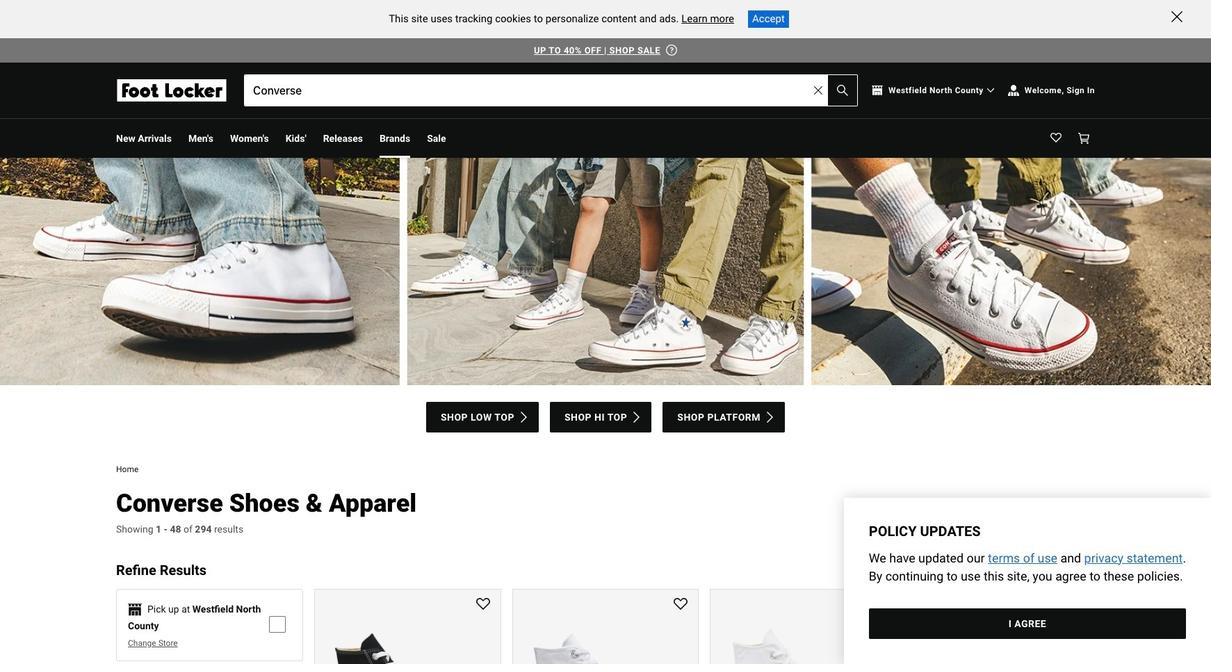 Task type: vqa. For each thing, say whether or not it's contained in the screenshot.
text field
no



Task type: locate. For each thing, give the bounding box(es) containing it.
manage favorites - converse all star hi - women's image
[[674, 598, 688, 612]]

None search field
[[244, 74, 858, 106]]

privacy banner region
[[844, 498, 1211, 664]]

toolbar
[[116, 119, 801, 158]]

Search search field
[[245, 75, 857, 106]]

foot locker logo links to the home page image
[[116, 79, 227, 102]]

clear search field text image
[[814, 86, 823, 95]]

manage favorites - converse all star platform hi - women's image
[[872, 598, 886, 612]]

manage favorites - converse all star low top - women's image
[[1070, 598, 1084, 612]]

shop converse low tops image
[[0, 158, 1211, 385]]

cart: 0 items image
[[1079, 133, 1090, 144]]



Task type: describe. For each thing, give the bounding box(es) containing it.
more information about up to 40% off | shop sale promotion image
[[666, 44, 677, 55]]

search filters element
[[116, 547, 303, 664]]

cookie banner region
[[0, 0, 1211, 38]]

search results region
[[303, 547, 1095, 664]]

my favorites image
[[1051, 133, 1062, 144]]

search submit image
[[837, 85, 848, 96]]

manage favorites - converse all star hi - women's image
[[476, 598, 490, 612]]

primary element
[[105, 119, 1106, 158]]

close image
[[1172, 11, 1183, 22]]



